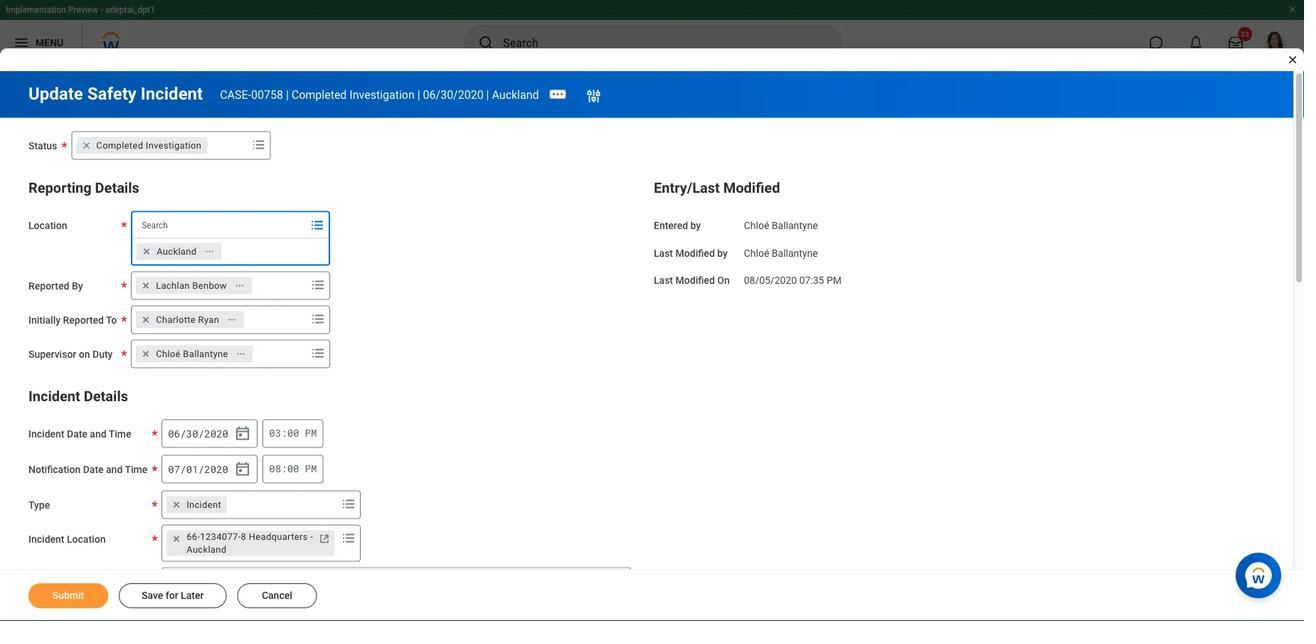 Task type: vqa. For each thing, say whether or not it's contained in the screenshot.
the left Recruiting
no



Task type: describe. For each thing, give the bounding box(es) containing it.
case-00758 | completed investigation | 06/30/2020 | auckland element
[[220, 88, 539, 101]]

chloé for entered by
[[744, 220, 770, 231]]

ryan
[[198, 315, 219, 325]]

status
[[28, 140, 57, 152]]

details for reporting details
[[95, 180, 139, 196]]

hour spin button for 03
[[269, 427, 281, 440]]

reporting details button
[[28, 180, 139, 196]]

1 vertical spatial prompts image
[[309, 217, 326, 234]]

change selection image
[[585, 87, 603, 104]]

related actions image for reported by
[[235, 281, 245, 291]]

completed investigation, press delete to clear value. option
[[76, 137, 207, 154]]

headquarters
[[249, 532, 308, 542]]

minute spin button for 08
[[287, 462, 299, 475]]

modified for entry/last modified
[[724, 180, 780, 196]]

08/05/2020
[[744, 275, 797, 286]]

07
[[168, 463, 180, 476]]

0 vertical spatial auckland
[[492, 88, 539, 101]]

before or after midday spin button for 08 : 00 pm
[[305, 462, 317, 475]]

date for 07
[[83, 464, 104, 475]]

2020 for 06 / 30 / 2020
[[205, 427, 228, 440]]

incident up completed investigation
[[141, 84, 203, 104]]

0 vertical spatial investigation
[[350, 88, 415, 101]]

- inside 66-1234077-8    headquarters - auckland
[[310, 532, 313, 542]]

0 horizontal spatial by
[[691, 220, 701, 231]]

ext link image
[[318, 532, 332, 546]]

- inside banner
[[100, 5, 103, 15]]

on
[[79, 348, 90, 360]]

x small image inside auckland, press delete to clear value. option
[[140, 244, 154, 259]]

chloé ballantyne element for last modified by
[[744, 244, 818, 259]]

search image
[[478, 34, 495, 51]]

00 for 03
[[287, 427, 299, 440]]

08
[[269, 462, 281, 475]]

incident location
[[28, 533, 106, 545]]

06 / 30 / 2020
[[168, 427, 228, 440]]

location inside incident details 'group'
[[67, 533, 106, 545]]

cancel button
[[237, 584, 317, 609]]

reporting details group
[[28, 177, 640, 368]]

66-1234077-8    headquarters - auckland
[[187, 532, 313, 555]]

submit button
[[28, 584, 108, 609]]

last modified on element
[[744, 266, 842, 287]]

reporting details
[[28, 180, 139, 196]]

save for later button
[[119, 584, 227, 609]]

incident, press delete to clear value. option
[[167, 496, 227, 514]]

save
[[142, 590, 163, 602]]

chloé ballantyne, press delete to clear value. option
[[136, 346, 253, 363]]

type
[[28, 499, 50, 511]]

ballantyne for entered by
[[772, 220, 818, 231]]

ballantyne inside 'chloé ballantyne, press delete to clear value.' option
[[183, 349, 228, 359]]

case-
[[220, 88, 251, 101]]

benbow
[[192, 280, 227, 291]]

incident details button
[[28, 388, 128, 405]]

charlotte ryan element
[[156, 314, 219, 326]]

lachlan benbow, press delete to clear value. option
[[136, 277, 252, 294]]

08/05/2020 07:35 pm
[[744, 275, 842, 286]]

charlotte
[[156, 315, 196, 325]]

close environment banner image
[[1289, 5, 1297, 14]]

entered by
[[654, 220, 701, 231]]

lachlan benbow
[[156, 280, 227, 291]]

03
[[269, 427, 281, 440]]

8
[[241, 532, 246, 542]]

1 horizontal spatial completed
[[292, 88, 347, 101]]

auckland inside 66-1234077-8    headquarters - auckland
[[187, 544, 227, 555]]

last modified on
[[654, 275, 730, 286]]

x small image for supervisor on duty
[[139, 347, 153, 361]]

incident details group
[[28, 385, 640, 621]]

incident for date
[[28, 428, 64, 440]]

investigation inside option
[[146, 140, 202, 151]]

incident inside option
[[187, 500, 221, 510]]

update safety incident dialog
[[0, 0, 1305, 621]]

entry/last modified group
[[654, 177, 1265, 288]]

prompts image for reported
[[310, 311, 327, 328]]

implementation
[[6, 5, 66, 15]]

: for 08
[[281, 462, 287, 475]]

profile logan mcneil element
[[1256, 27, 1296, 58]]

last for last modified by
[[654, 247, 673, 259]]

auckland inside reporting details 'group'
[[157, 246, 197, 257]]

prompts image inside incident details 'group'
[[340, 496, 357, 513]]

related actions image
[[236, 349, 246, 359]]

entry/last modified button
[[654, 180, 780, 196]]

update safety incident
[[28, 84, 203, 104]]

reporting
[[28, 180, 92, 196]]

0 vertical spatial reported
[[28, 280, 69, 292]]

prompts image for incident location
[[340, 530, 357, 547]]

notification date and time
[[28, 464, 147, 475]]

66-1234077-8    headquarters - auckland, press delete to clear value, ctrl + enter opens in new window. option
[[167, 531, 335, 556]]

on
[[718, 275, 730, 286]]

chloé inside option
[[156, 349, 181, 359]]

30
[[186, 427, 198, 440]]



Task type: locate. For each thing, give the bounding box(es) containing it.
- right the preview at left
[[100, 5, 103, 15]]

0 horizontal spatial |
[[286, 88, 289, 101]]

location inside reporting details 'group'
[[28, 220, 67, 231]]

x small image up reporting details
[[79, 138, 93, 153]]

inbox large image
[[1229, 36, 1243, 50]]

action bar region
[[0, 569, 1305, 621]]

charlotte ryan
[[156, 315, 219, 325]]

details for incident details
[[84, 388, 128, 405]]

1 vertical spatial modified
[[676, 247, 715, 259]]

x small image for type
[[169, 498, 184, 512]]

1 vertical spatial -
[[310, 532, 313, 542]]

2 vertical spatial chloé
[[156, 349, 181, 359]]

chloé up 08/05/2020
[[744, 247, 770, 259]]

completed
[[292, 88, 347, 101], [96, 140, 143, 151]]

prompts image
[[250, 136, 267, 153], [309, 217, 326, 234], [340, 530, 357, 547]]

0 vertical spatial and
[[90, 428, 106, 440]]

chloé ballantyne element for entered by
[[744, 217, 818, 231]]

chloé down charlotte
[[156, 349, 181, 359]]

x small image inside '66-1234077-8    headquarters - auckland, press delete to clear value, ctrl + enter opens in new window.' option
[[169, 532, 184, 546]]

last
[[654, 247, 673, 259], [654, 275, 673, 286]]

1 vertical spatial calendar image
[[234, 461, 251, 478]]

x small image left lachlan
[[139, 279, 153, 293]]

x small image
[[79, 138, 93, 153], [139, 347, 153, 361]]

reported left by
[[28, 280, 69, 292]]

00758
[[251, 88, 283, 101]]

hour spin button
[[269, 427, 281, 440], [269, 462, 281, 475]]

|
[[286, 88, 289, 101], [418, 88, 420, 101], [487, 88, 489, 101]]

-
[[100, 5, 103, 15], [310, 532, 313, 542]]

related actions image
[[205, 246, 215, 256], [235, 281, 245, 291], [227, 315, 237, 325]]

and for 06
[[90, 428, 106, 440]]

0 vertical spatial 00
[[287, 427, 299, 440]]

incident down type
[[28, 533, 64, 545]]

2020 for 07 / 01 / 2020
[[205, 463, 228, 476]]

hour spin button containing 03
[[269, 427, 281, 440]]

1 : from the top
[[281, 427, 287, 440]]

1 horizontal spatial investigation
[[350, 88, 415, 101]]

auckland down 66-
[[187, 544, 227, 555]]

1 | from the left
[[286, 88, 289, 101]]

chloé ballantyne inside option
[[156, 349, 228, 359]]

1 vertical spatial chloé
[[744, 247, 770, 259]]

0 horizontal spatial prompts image
[[250, 136, 267, 153]]

00 for 08
[[287, 462, 299, 475]]

location
[[28, 220, 67, 231], [67, 533, 106, 545]]

minute spin button right the 08
[[287, 462, 299, 475]]

related actions image right the benbow
[[235, 281, 245, 291]]

calendar image left the 08
[[234, 461, 251, 478]]

prompts image for on
[[310, 345, 327, 362]]

0 vertical spatial by
[[691, 220, 701, 231]]

before or after midday spin button for 03 : 00 pm
[[305, 427, 317, 440]]

related actions image for initially reported to
[[227, 315, 237, 325]]

investigation
[[350, 88, 415, 101], [146, 140, 202, 151]]

date for 06
[[67, 428, 87, 440]]

incident down the 'supervisor'
[[28, 388, 80, 405]]

pm for 08 : 00 pm
[[305, 462, 317, 475]]

modified
[[724, 180, 780, 196], [676, 247, 715, 259], [676, 275, 715, 286]]

notification
[[28, 464, 81, 475]]

and
[[90, 428, 106, 440], [106, 464, 123, 475]]

case-00758 | completed investigation | 06/30/2020 | auckland
[[220, 88, 539, 101]]

- left the 'ext link' image
[[310, 532, 313, 542]]

before or after midday spin button right the 08
[[305, 462, 317, 475]]

by right entered on the right of the page
[[691, 220, 701, 231]]

0 vertical spatial related actions image
[[205, 246, 215, 256]]

before or after midday spin button
[[305, 427, 317, 440], [305, 462, 317, 475]]

2 00 from the top
[[287, 462, 299, 475]]

2 : from the top
[[281, 462, 287, 475]]

safety
[[87, 84, 137, 104]]

/ right the 06
[[180, 427, 186, 440]]

hour spin button up the 08
[[269, 427, 281, 440]]

1 vertical spatial ballantyne
[[772, 247, 818, 259]]

2 vertical spatial auckland
[[187, 544, 227, 555]]

2020 right 01
[[205, 463, 228, 476]]

0 vertical spatial date
[[67, 428, 87, 440]]

entered
[[654, 220, 688, 231]]

incident details
[[28, 388, 128, 405]]

1 vertical spatial by
[[718, 247, 728, 259]]

chloé down entry/last modified
[[744, 220, 770, 231]]

entry/last
[[654, 180, 720, 196]]

0 vertical spatial chloé ballantyne element
[[744, 217, 818, 231]]

auckland up lachlan
[[157, 246, 197, 257]]

1 hour spin button from the top
[[269, 427, 281, 440]]

2 horizontal spatial prompts image
[[340, 530, 357, 547]]

: for 03
[[281, 427, 287, 440]]

auckland element
[[157, 245, 197, 258]]

1 horizontal spatial -
[[310, 532, 313, 542]]

x small image for status
[[79, 138, 93, 153]]

date up notification date and time
[[67, 428, 87, 440]]

last down last modified by
[[654, 275, 673, 286]]

1 vertical spatial auckland
[[157, 246, 197, 257]]

01
[[186, 463, 198, 476]]

x small image left charlotte
[[139, 313, 153, 327]]

by up on
[[718, 247, 728, 259]]

x small image for incident location
[[169, 532, 184, 546]]

modified right entry/last
[[724, 180, 780, 196]]

last for last modified on
[[654, 275, 673, 286]]

07 / 01 / 2020
[[168, 463, 228, 476]]

completed investigation element
[[96, 139, 202, 152]]

0 vertical spatial pm
[[827, 275, 842, 286]]

lachlan
[[156, 280, 190, 291]]

implementation preview -   adeptai_dpt1
[[6, 5, 155, 15]]

adeptai_dpt1
[[105, 5, 155, 15]]

1 vertical spatial 2020
[[205, 463, 228, 476]]

duty
[[93, 348, 113, 360]]

06/30/2020
[[423, 88, 484, 101]]

details down duty
[[84, 388, 128, 405]]

supervisor
[[28, 348, 76, 360]]

2020 inside 07 / 01 / 2020
[[205, 463, 228, 476]]

calendar image
[[234, 425, 251, 442], [234, 461, 251, 478]]

1 vertical spatial before or after midday spin button
[[305, 462, 317, 475]]

modified for last modified on
[[676, 275, 715, 286]]

pm right "03"
[[305, 427, 317, 440]]

1 minute spin button from the top
[[287, 427, 299, 440]]

completed down update safety incident
[[96, 140, 143, 151]]

chloé
[[744, 220, 770, 231], [744, 247, 770, 259], [156, 349, 181, 359]]

incident element
[[187, 499, 221, 511]]

time for 06
[[109, 428, 131, 440]]

/ right "30"
[[198, 427, 204, 440]]

00
[[287, 427, 299, 440], [287, 462, 299, 475]]

/ right 01
[[198, 463, 204, 476]]

calendar image inside incident date and time group
[[234, 425, 251, 442]]

incident up 66-
[[187, 500, 221, 510]]

1 calendar image from the top
[[234, 425, 251, 442]]

for
[[166, 590, 178, 602]]

hour spin button containing 08
[[269, 462, 281, 475]]

date down incident date and time
[[83, 464, 104, 475]]

1 before or after midday spin button from the top
[[305, 427, 317, 440]]

incident
[[141, 84, 203, 104], [28, 388, 80, 405], [28, 428, 64, 440], [187, 500, 221, 510], [28, 533, 64, 545]]

calendar image for 06 / 30 / 2020
[[234, 425, 251, 442]]

0 vertical spatial minute spin button
[[287, 427, 299, 440]]

| right 00758
[[286, 88, 289, 101]]

x small image right duty
[[139, 347, 153, 361]]

1 horizontal spatial by
[[718, 247, 728, 259]]

location down reporting
[[28, 220, 67, 231]]

incident date and time group
[[162, 420, 258, 448]]

x small image
[[140, 244, 154, 259], [139, 279, 153, 293], [139, 313, 153, 327], [169, 498, 184, 512], [169, 532, 184, 546]]

1 vertical spatial pm
[[305, 427, 317, 440]]

charlotte ryan, press delete to clear value. option
[[136, 311, 244, 328]]

00 right the 08
[[287, 462, 299, 475]]

2 vertical spatial prompts image
[[340, 530, 357, 547]]

| left "06/30/2020"
[[418, 88, 420, 101]]

completed investigation
[[96, 140, 202, 151]]

location up submit
[[67, 533, 106, 545]]

2 before or after midday spin button from the top
[[305, 462, 317, 475]]

modified down last modified by
[[676, 275, 715, 286]]

08 : 00 pm
[[269, 462, 317, 475]]

initially reported to
[[28, 314, 117, 326]]

calendar image left "03"
[[234, 425, 251, 442]]

/
[[180, 427, 186, 440], [198, 427, 204, 440], [180, 463, 186, 476], [198, 463, 204, 476]]

2 vertical spatial chloé ballantyne
[[156, 349, 228, 359]]

x small image left 'incident' "element"
[[169, 498, 184, 512]]

chloé ballantyne for entered by
[[744, 220, 818, 231]]

related actions image right auckland element
[[205, 246, 215, 256]]

before or after midday spin button right "03"
[[305, 427, 317, 440]]

close update safety incident image
[[1288, 54, 1299, 65]]

group
[[166, 568, 634, 590]]

1234077-
[[200, 532, 241, 542]]

pm
[[827, 275, 842, 286], [305, 427, 317, 440], [305, 462, 317, 475]]

: right "03"
[[281, 427, 287, 440]]

prompts image for by
[[310, 277, 327, 294]]

x small image for initially reported to
[[139, 313, 153, 327]]

x small image left auckland element
[[140, 244, 154, 259]]

0 vertical spatial chloé ballantyne
[[744, 220, 818, 231]]

reported
[[28, 280, 69, 292], [63, 314, 104, 326]]

1 vertical spatial time
[[125, 464, 147, 475]]

2 vertical spatial modified
[[676, 275, 715, 286]]

time for 07
[[125, 464, 147, 475]]

reported by
[[28, 280, 83, 292]]

03 : 00 pm
[[269, 427, 317, 440]]

0 vertical spatial ballantyne
[[772, 220, 818, 231]]

2 hour spin button from the top
[[269, 462, 281, 475]]

hour spin button for 08
[[269, 462, 281, 475]]

1 horizontal spatial x small image
[[139, 347, 153, 361]]

1 vertical spatial last
[[654, 275, 673, 286]]

1 vertical spatial chloé ballantyne element
[[744, 244, 818, 259]]

1 vertical spatial completed
[[96, 140, 143, 151]]

auckland, press delete to clear value. option
[[137, 243, 222, 260]]

and for 07
[[106, 464, 123, 475]]

minute spin button right "03"
[[287, 427, 299, 440]]

by
[[72, 280, 83, 292]]

chloé ballantyne
[[744, 220, 818, 231], [744, 247, 818, 259], [156, 349, 228, 359]]

pm right "07:35"
[[827, 275, 842, 286]]

update safety incident main content
[[0, 71, 1305, 621]]

:
[[281, 427, 287, 440], [281, 462, 287, 475]]

x small image for reported by
[[139, 279, 153, 293]]

1 vertical spatial investigation
[[146, 140, 202, 151]]

2 | from the left
[[418, 88, 420, 101]]

0 vertical spatial modified
[[724, 180, 780, 196]]

minute spin button
[[287, 427, 299, 440], [287, 462, 299, 475]]

update
[[28, 84, 83, 104]]

1 horizontal spatial prompts image
[[309, 217, 326, 234]]

by
[[691, 220, 701, 231], [718, 247, 728, 259]]

completed inside completed investigation element
[[96, 140, 143, 151]]

1 vertical spatial 00
[[287, 462, 299, 475]]

prompts image
[[310, 277, 327, 294], [310, 311, 327, 328], [310, 345, 327, 362], [340, 496, 357, 513]]

later
[[181, 590, 204, 602]]

auckland
[[492, 88, 539, 101], [157, 246, 197, 257], [187, 544, 227, 555]]

last modified by
[[654, 247, 728, 259]]

and up notification date and time
[[90, 428, 106, 440]]

2 calendar image from the top
[[234, 461, 251, 478]]

1 vertical spatial details
[[84, 388, 128, 405]]

implementation preview -   adeptai_dpt1 banner
[[0, 0, 1305, 65]]

chloé for last modified by
[[744, 247, 770, 259]]

| right "06/30/2020"
[[487, 88, 489, 101]]

06
[[168, 427, 180, 440]]

incident date and time
[[28, 428, 131, 440]]

1 2020 from the top
[[205, 427, 228, 440]]

and down incident date and time
[[106, 464, 123, 475]]

2 horizontal spatial |
[[487, 88, 489, 101]]

: right the 08
[[281, 462, 287, 475]]

preview
[[68, 5, 98, 15]]

prompts image for status
[[250, 136, 267, 153]]

0 vertical spatial prompts image
[[250, 136, 267, 153]]

07:35
[[800, 275, 825, 286]]

2 2020 from the top
[[205, 463, 228, 476]]

2 vertical spatial pm
[[305, 462, 317, 475]]

0 vertical spatial last
[[654, 247, 673, 259]]

0 vertical spatial -
[[100, 5, 103, 15]]

supervisor on duty
[[28, 348, 113, 360]]

1 vertical spatial location
[[67, 533, 106, 545]]

0 horizontal spatial -
[[100, 5, 103, 15]]

1 vertical spatial and
[[106, 464, 123, 475]]

0 horizontal spatial x small image
[[79, 138, 93, 153]]

1 vertical spatial chloé ballantyne
[[744, 247, 818, 259]]

0 vertical spatial before or after midday spin button
[[305, 427, 317, 440]]

auckland down search image
[[492, 88, 539, 101]]

pm for 03 : 00 pm
[[305, 427, 317, 440]]

notification date and time group
[[162, 455, 258, 484]]

2 last from the top
[[654, 275, 673, 286]]

initially
[[28, 314, 61, 326]]

hour spin button down "03"
[[269, 462, 281, 475]]

workday assistant region
[[1236, 547, 1288, 599]]

1 vertical spatial related actions image
[[235, 281, 245, 291]]

1 vertical spatial date
[[83, 464, 104, 475]]

0 horizontal spatial investigation
[[146, 140, 202, 151]]

ballantyne for last modified by
[[772, 247, 818, 259]]

2 minute spin button from the top
[[287, 462, 299, 475]]

1 vertical spatial hour spin button
[[269, 462, 281, 475]]

x small image inside 'lachlan benbow, press delete to clear value.' option
[[139, 279, 153, 293]]

1 00 from the top
[[287, 427, 299, 440]]

lachlan benbow element
[[156, 279, 227, 292]]

minute spin button for 03
[[287, 427, 299, 440]]

2020 inside 06 / 30 / 2020
[[205, 427, 228, 440]]

details
[[95, 180, 139, 196], [84, 388, 128, 405]]

time
[[109, 428, 131, 440], [125, 464, 147, 475]]

66-1234077-8    headquarters - auckland element
[[187, 531, 315, 556]]

pm right the 08
[[305, 462, 317, 475]]

0 vertical spatial calendar image
[[234, 425, 251, 442]]

/ right '07'
[[180, 463, 186, 476]]

chloé ballantyne for last modified by
[[744, 247, 818, 259]]

time up notification date and time
[[109, 428, 131, 440]]

0 vertical spatial completed
[[292, 88, 347, 101]]

0 vertical spatial time
[[109, 428, 131, 440]]

completed right 00758
[[292, 88, 347, 101]]

x small image inside charlotte ryan, press delete to clear value. option
[[139, 313, 153, 327]]

incident for location
[[28, 533, 64, 545]]

incident for details
[[28, 388, 80, 405]]

date
[[67, 428, 87, 440], [83, 464, 104, 475]]

chloé ballantyne element inside option
[[156, 348, 228, 360]]

0 vertical spatial details
[[95, 180, 139, 196]]

2020
[[205, 427, 228, 440], [205, 463, 228, 476]]

3 | from the left
[[487, 88, 489, 101]]

to
[[106, 314, 117, 326]]

calendar image inside notification date and time group
[[234, 461, 251, 478]]

related actions image right ryan
[[227, 315, 237, 325]]

1 last from the top
[[654, 247, 673, 259]]

2 vertical spatial chloé ballantyne element
[[156, 348, 228, 360]]

1 horizontal spatial |
[[418, 88, 420, 101]]

1 vertical spatial x small image
[[139, 347, 153, 361]]

2 vertical spatial related actions image
[[227, 315, 237, 325]]

x small image left 66-
[[169, 532, 184, 546]]

0 vertical spatial x small image
[[79, 138, 93, 153]]

0 vertical spatial :
[[281, 427, 287, 440]]

notifications large image
[[1189, 36, 1204, 50]]

1 vertical spatial reported
[[63, 314, 104, 326]]

ballantyne
[[772, 220, 818, 231], [772, 247, 818, 259], [183, 349, 228, 359]]

modified up last modified on
[[676, 247, 715, 259]]

Location field
[[132, 212, 329, 238]]

0 vertical spatial hour spin button
[[269, 427, 281, 440]]

details down completed investigation, press delete to clear value. option
[[95, 180, 139, 196]]

pm inside last modified on element
[[827, 275, 842, 286]]

0 vertical spatial 2020
[[205, 427, 228, 440]]

x small image inside incident, press delete to clear value. option
[[169, 498, 184, 512]]

66-
[[187, 532, 200, 542]]

modified for last modified by
[[676, 247, 715, 259]]

incident up notification
[[28, 428, 64, 440]]

cancel
[[262, 590, 292, 602]]

calendar image for 07 / 01 / 2020
[[234, 461, 251, 478]]

1 vertical spatial minute spin button
[[287, 462, 299, 475]]

x small image inside completed investigation, press delete to clear value. option
[[79, 138, 93, 153]]

time left '07'
[[125, 464, 147, 475]]

chloé ballantyne element
[[744, 217, 818, 231], [744, 244, 818, 259], [156, 348, 228, 360]]

entry/last modified
[[654, 180, 780, 196]]

2 vertical spatial ballantyne
[[183, 349, 228, 359]]

reported left to
[[63, 314, 104, 326]]

submit
[[52, 590, 84, 602]]

2020 right "30"
[[205, 427, 228, 440]]

1 vertical spatial :
[[281, 462, 287, 475]]

0 horizontal spatial completed
[[96, 140, 143, 151]]

0 vertical spatial location
[[28, 220, 67, 231]]

last down entered on the right of the page
[[654, 247, 673, 259]]

0 vertical spatial chloé
[[744, 220, 770, 231]]

00 right "03"
[[287, 427, 299, 440]]

save for later
[[142, 590, 204, 602]]



